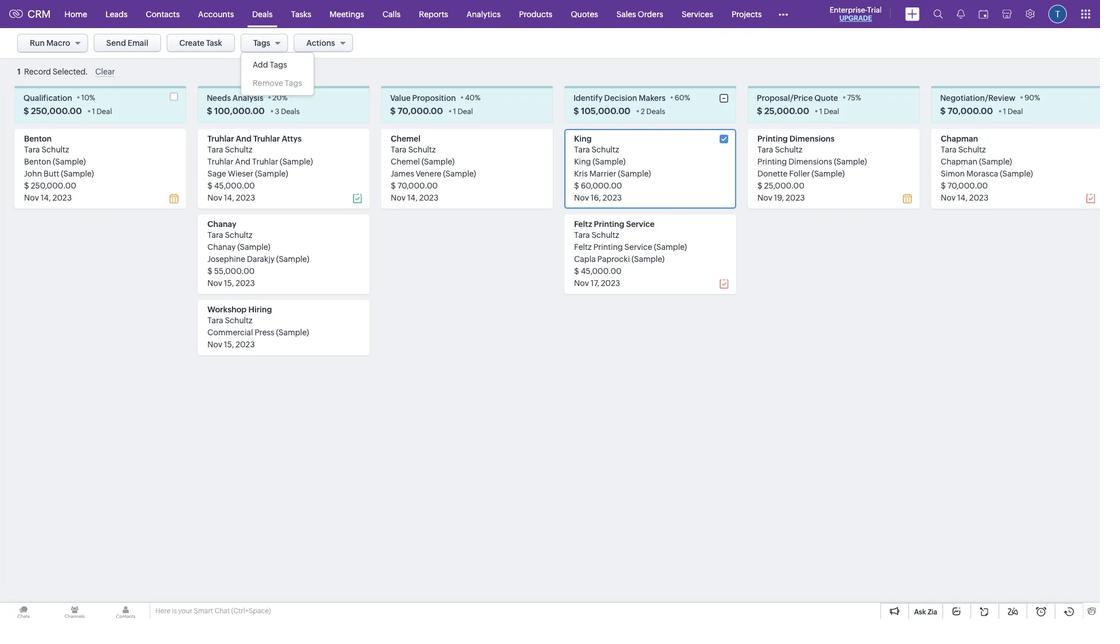 Task type: locate. For each thing, give the bounding box(es) containing it.
45,000.00 down wieser
[[214, 181, 255, 190]]

(sample) down the 'benton (sample)' "link"
[[61, 169, 94, 178]]

schultz down truhlar and truhlar attys link
[[225, 145, 253, 154]]

tara down the chapman link
[[942, 145, 957, 154]]

0 vertical spatial 250,000.00
[[31, 106, 82, 116]]

deals for $ 105,000.00
[[647, 107, 666, 115]]

1 horizontal spatial deals
[[281, 107, 300, 115]]

negotiation/review
[[941, 93, 1016, 102]]

1 horizontal spatial 45,000.00
[[581, 266, 622, 275]]

1 deal for negotiation/review
[[1004, 107, 1024, 115]]

schultz up chanay (sample) link
[[225, 230, 253, 239]]

sales
[[617, 9, 637, 19]]

kris
[[575, 169, 588, 178]]

tags right add
[[270, 60, 287, 69]]

tara down "chanay" link on the left top of page
[[208, 230, 223, 239]]

and up wieser
[[235, 157, 251, 166]]

truhlar and truhlar attys link
[[208, 134, 302, 143]]

2 14, from the left
[[224, 193, 234, 202]]

josephine darakjy (sample) link
[[208, 254, 310, 263]]

chemel (sample) link
[[391, 157, 455, 166]]

1 14, from the left
[[41, 193, 51, 202]]

1 left the record on the left top of the page
[[17, 67, 21, 76]]

here
[[155, 607, 171, 615]]

14, down wieser
[[224, 193, 234, 202]]

add
[[253, 60, 268, 69]]

tara down workshop
[[208, 316, 223, 325]]

4 % from the left
[[685, 93, 691, 102]]

deal
[[97, 107, 112, 115], [458, 107, 473, 115], [825, 107, 840, 115], [1008, 107, 1024, 115]]

20 %
[[273, 93, 288, 102]]

king
[[575, 134, 592, 143], [575, 157, 591, 166]]

schultz inside workshop hiring tara schultz commercial press (sample) nov 15, 2023
[[225, 316, 253, 325]]

2 250,000.00 from the top
[[31, 181, 76, 190]]

tara down benton link
[[24, 145, 40, 154]]

1 feltz from the top
[[575, 219, 593, 228]]

70,000.00
[[398, 106, 443, 116], [948, 106, 994, 116], [398, 181, 438, 190], [948, 181, 989, 190]]

2023 down john butt (sample) link
[[53, 193, 72, 202]]

chanay up josephine at the left top of page
[[208, 242, 236, 251]]

benton link
[[24, 134, 52, 143]]

your
[[178, 607, 193, 615]]

schultz up chemel (sample) link at top
[[409, 145, 436, 154]]

70,000.00 down negotiation/review
[[948, 106, 994, 116]]

1 chemel from the top
[[391, 134, 421, 143]]

clear
[[95, 67, 115, 76]]

email
[[128, 38, 148, 48]]

deal down clear
[[97, 107, 112, 115]]

1 vertical spatial feltz
[[575, 242, 592, 251]]

0 vertical spatial tags
[[253, 38, 270, 48]]

tara inside workshop hiring tara schultz commercial press (sample) nov 15, 2023
[[208, 316, 223, 325]]

1 vertical spatial 25,000.00
[[765, 181, 805, 190]]

dimensions
[[790, 134, 835, 143], [789, 157, 833, 166]]

1
[[17, 67, 21, 76], [92, 107, 95, 115], [453, 107, 456, 115], [820, 107, 823, 115], [1004, 107, 1007, 115]]

chemel
[[391, 134, 421, 143], [391, 157, 420, 166]]

leads
[[106, 9, 128, 19]]

services
[[682, 9, 714, 19]]

17,
[[591, 278, 600, 287]]

projects
[[732, 9, 762, 19]]

3 deal from the left
[[825, 107, 840, 115]]

0 vertical spatial 45,000.00
[[214, 181, 255, 190]]

0 vertical spatial service
[[627, 219, 655, 228]]

1 1 deal from the left
[[92, 107, 112, 115]]

0 vertical spatial chapman
[[942, 134, 979, 143]]

$ inside chemel tara schultz chemel (sample) james venere (sample) $ 70,000.00 nov 14, 2023
[[391, 181, 396, 190]]

profile image
[[1049, 5, 1068, 23]]

1 king from the top
[[575, 134, 592, 143]]

(sample) down truhlar and truhlar (sample) link
[[255, 169, 288, 178]]

deals
[[252, 9, 273, 19], [281, 107, 300, 115], [647, 107, 666, 115]]

4 14, from the left
[[958, 193, 968, 202]]

create menu element
[[899, 0, 927, 28]]

1 vertical spatial chapman
[[942, 157, 978, 166]]

schultz down the workshop hiring link
[[225, 316, 253, 325]]

quotes
[[571, 9, 599, 19]]

55,000.00
[[214, 266, 255, 275]]

4 deal from the left
[[1008, 107, 1024, 115]]

2 $ 70,000.00 from the left
[[941, 106, 994, 116]]

105,000.00
[[581, 106, 631, 116]]

(sample) right darakjy
[[276, 254, 310, 263]]

$ 70,000.00 down negotiation/review
[[941, 106, 994, 116]]

2 deal from the left
[[458, 107, 473, 115]]

1 down negotiation/review
[[1004, 107, 1007, 115]]

tara up donette
[[758, 145, 774, 154]]

commercial
[[208, 328, 253, 337]]

1 vertical spatial chemel
[[391, 157, 420, 166]]

task
[[206, 38, 222, 48]]

calls link
[[374, 0, 410, 28]]

2023 down 60,000.00
[[603, 193, 622, 202]]

$ down the qualification
[[24, 106, 29, 116]]

sage
[[208, 169, 226, 178]]

chapman up 'chapman (sample)' link
[[942, 134, 979, 143]]

workshop hiring tara schultz commercial press (sample) nov 15, 2023
[[208, 305, 309, 349]]

tara inside chanay tara schultz chanay (sample) josephine darakjy (sample) $ 55,000.00 nov 15, 2023
[[208, 230, 223, 239]]

king up kris
[[575, 157, 591, 166]]

king up king (sample) link
[[575, 134, 592, 143]]

0 vertical spatial 15,
[[224, 278, 234, 287]]

$ 70,000.00 for chapman
[[941, 106, 994, 116]]

nov inside 'chapman tara schultz chapman (sample) simon morasca (sample) $ 70,000.00 nov 14, 2023'
[[942, 193, 956, 202]]

calendar image
[[979, 9, 989, 19]]

0 vertical spatial benton
[[24, 134, 52, 143]]

1 deal down quote
[[820, 107, 840, 115]]

$ up the chapman link
[[941, 106, 946, 116]]

$ 100,000.00
[[207, 106, 265, 116]]

enterprise-
[[830, 5, 868, 14]]

tara
[[24, 145, 40, 154], [208, 145, 223, 154], [391, 145, 407, 154], [575, 145, 590, 154], [758, 145, 774, 154], [942, 145, 957, 154], [208, 230, 223, 239], [575, 230, 590, 239], [208, 316, 223, 325]]

josephine
[[208, 254, 245, 263]]

60,000.00
[[581, 181, 623, 190]]

2 15, from the top
[[224, 340, 234, 349]]

chanay
[[208, 219, 237, 228], [208, 242, 236, 251]]

$ down john
[[24, 181, 29, 190]]

3 deals
[[275, 107, 300, 115]]

14, down simon
[[958, 193, 968, 202]]

2023 right 19,
[[786, 193, 806, 202]]

0 horizontal spatial 45,000.00
[[214, 181, 255, 190]]

tags for add
[[270, 60, 287, 69]]

25,000.00 down proposal/price
[[765, 106, 810, 116]]

1 horizontal spatial $ 70,000.00
[[941, 106, 994, 116]]

1 down 10 %
[[92, 107, 95, 115]]

0 vertical spatial king
[[575, 134, 592, 143]]

3 1 deal from the left
[[820, 107, 840, 115]]

2023 inside the king tara schultz king (sample) kris marrier (sample) $ 60,000.00 nov 16, 2023
[[603, 193, 622, 202]]

proposition
[[413, 93, 456, 102]]

proposal/price quote
[[757, 93, 839, 102]]

deal for negotiation/review
[[1008, 107, 1024, 115]]

1 deal down 10 %
[[92, 107, 112, 115]]

14, down butt
[[41, 193, 51, 202]]

tara inside feltz printing service tara schultz feltz printing service (sample) capla paprocki (sample) $ 45,000.00 nov 17, 2023
[[575, 230, 590, 239]]

$ down simon
[[942, 181, 947, 190]]

1 deal down 40
[[453, 107, 473, 115]]

zia
[[928, 608, 938, 616]]

% for value proposition
[[475, 93, 481, 102]]

simon morasca (sample) link
[[942, 169, 1034, 178]]

2 feltz from the top
[[575, 242, 592, 251]]

70,000.00 down morasca
[[948, 181, 989, 190]]

schultz inside chemel tara schultz chemel (sample) james venere (sample) $ 70,000.00 nov 14, 2023
[[409, 145, 436, 154]]

$ 250,000.00
[[24, 106, 82, 116]]

commercial press (sample) link
[[208, 328, 309, 337]]

schultz inside feltz printing service tara schultz feltz printing service (sample) capla paprocki (sample) $ 45,000.00 nov 17, 2023
[[592, 230, 620, 239]]

2023 down commercial press (sample) link
[[236, 340, 255, 349]]

2023 right 17,
[[601, 278, 621, 287]]

2 chemel from the top
[[391, 157, 420, 166]]

deals link
[[243, 0, 282, 28]]

90 %
[[1025, 93, 1041, 102]]

benton
[[24, 134, 52, 143], [24, 157, 51, 166]]

(sample) down 'printing dimensions (sample)' link
[[812, 169, 845, 178]]

chanay up chanay (sample) link
[[208, 219, 237, 228]]

$ down sage
[[208, 181, 213, 190]]

14, for chapman tara schultz chapman (sample) simon morasca (sample) $ 70,000.00 nov 14, 2023
[[958, 193, 968, 202]]

james
[[391, 169, 414, 178]]

chapman
[[942, 134, 979, 143], [942, 157, 978, 166]]

$ 70,000.00 down value proposition
[[390, 106, 443, 116]]

chanay (sample) link
[[208, 242, 271, 251]]

0 vertical spatial chanay
[[208, 219, 237, 228]]

schultz up king (sample) link
[[592, 145, 620, 154]]

1 down proposition
[[453, 107, 456, 115]]

value
[[390, 93, 411, 102]]

nov left 17,
[[575, 278, 589, 287]]

2 benton from the top
[[24, 157, 51, 166]]

decision
[[605, 93, 638, 102]]

14, inside "benton tara schultz benton (sample) john butt (sample) $ 250,000.00 nov 14, 2023"
[[41, 193, 51, 202]]

nov down james
[[391, 193, 406, 202]]

schultz down printing dimensions link
[[776, 145, 803, 154]]

1 vertical spatial chanay
[[208, 242, 236, 251]]

feltz up capla
[[575, 242, 592, 251]]

remove
[[253, 79, 283, 88]]

10 %
[[81, 93, 95, 102]]

14, for benton tara schultz benton (sample) john butt (sample) $ 250,000.00 nov 14, 2023
[[41, 193, 51, 202]]

$ down capla
[[575, 266, 580, 275]]

benton up the 'benton (sample)' "link"
[[24, 134, 52, 143]]

250,000.00 down the qualification
[[31, 106, 82, 116]]

tara up capla
[[575, 230, 590, 239]]

and down 100,000.00
[[236, 134, 252, 143]]

4 1 deal from the left
[[1004, 107, 1024, 115]]

actions
[[307, 38, 335, 48]]

40
[[465, 93, 475, 102]]

2023 inside 'chapman tara schultz chapman (sample) simon morasca (sample) $ 70,000.00 nov 14, 2023'
[[970, 193, 989, 202]]

1 15, from the top
[[224, 278, 234, 287]]

(sample) up capla paprocki (sample) link
[[654, 242, 688, 251]]

% for negotiation/review
[[1035, 93, 1041, 102]]

truhlar up sage
[[208, 157, 234, 166]]

$ down james
[[391, 181, 396, 190]]

deals left tasks link on the left of the page
[[252, 9, 273, 19]]

reports
[[419, 9, 449, 19]]

printing down 16,
[[594, 219, 625, 228]]

(sample) up kris marrier (sample) link
[[593, 157, 626, 166]]

nov inside the king tara schultz king (sample) kris marrier (sample) $ 60,000.00 nov 16, 2023
[[575, 193, 589, 202]]

0 vertical spatial 25,000.00
[[765, 106, 810, 116]]

% for proposal/price quote
[[856, 93, 862, 102]]

45,000.00 up 17,
[[581, 266, 622, 275]]

tara inside "benton tara schultz benton (sample) john butt (sample) $ 250,000.00 nov 14, 2023"
[[24, 145, 40, 154]]

1 vertical spatial 250,000.00
[[31, 181, 76, 190]]

crm
[[28, 8, 51, 20]]

2023 down morasca
[[970, 193, 989, 202]]

0 vertical spatial feltz
[[575, 219, 593, 228]]

benton up john
[[24, 157, 51, 166]]

2023 inside truhlar and truhlar attys tara schultz truhlar and truhlar (sample) sage wieser (sample) $ 45,000.00 nov 14, 2023
[[236, 193, 255, 202]]

2023 inside feltz printing service tara schultz feltz printing service (sample) capla paprocki (sample) $ 45,000.00 nov 17, 2023
[[601, 278, 621, 287]]

nov down sage
[[208, 193, 222, 202]]

(sample)
[[53, 157, 86, 166], [280, 157, 313, 166], [422, 157, 455, 166], [593, 157, 626, 166], [835, 157, 868, 166], [980, 157, 1013, 166], [61, 169, 94, 178], [255, 169, 288, 178], [443, 169, 476, 178], [618, 169, 652, 178], [812, 169, 845, 178], [1001, 169, 1034, 178], [238, 242, 271, 251], [654, 242, 688, 251], [276, 254, 310, 263], [632, 254, 665, 263], [276, 328, 309, 337]]

chapman link
[[942, 134, 979, 143]]

chanay tara schultz chanay (sample) josephine darakjy (sample) $ 55,000.00 nov 15, 2023
[[208, 219, 310, 287]]

14, inside truhlar and truhlar attys tara schultz truhlar and truhlar (sample) sage wieser (sample) $ 45,000.00 nov 14, 2023
[[224, 193, 234, 202]]

deal down 40
[[458, 107, 473, 115]]

john
[[24, 169, 42, 178]]

wieser
[[228, 169, 254, 178]]

1 vertical spatial tags
[[270, 60, 287, 69]]

schultz inside truhlar and truhlar attys tara schultz truhlar and truhlar (sample) sage wieser (sample) $ 45,000.00 nov 14, 2023
[[225, 145, 253, 154]]

$ down donette
[[758, 181, 763, 190]]

chapman up simon
[[942, 157, 978, 166]]

75 %
[[848, 93, 862, 102]]

25,000.00 inside printing dimensions tara schultz printing dimensions (sample) donette foller (sample) $ 25,000.00 nov 19, 2023
[[765, 181, 805, 190]]

$ inside truhlar and truhlar attys tara schultz truhlar and truhlar (sample) sage wieser (sample) $ 45,000.00 nov 14, 2023
[[208, 181, 213, 190]]

5 % from the left
[[856, 93, 862, 102]]

1 vertical spatial 45,000.00
[[581, 266, 622, 275]]

analysis
[[233, 93, 264, 102]]

15, down 55,000.00
[[224, 278, 234, 287]]

deals right 3
[[281, 107, 300, 115]]

2023 down "venere"
[[420, 193, 439, 202]]

0 horizontal spatial $ 70,000.00
[[390, 106, 443, 116]]

nov down john
[[24, 193, 39, 202]]

deal down negotiation/review
[[1008, 107, 1024, 115]]

tags up 20 %
[[285, 79, 302, 88]]

0 horizontal spatial deals
[[252, 9, 273, 19]]

tara inside printing dimensions tara schultz printing dimensions (sample) donette foller (sample) $ 25,000.00 nov 19, 2023
[[758, 145, 774, 154]]

0 vertical spatial chemel
[[391, 134, 421, 143]]

(sample) up john butt (sample) link
[[53, 157, 86, 166]]

donette foller (sample) link
[[758, 169, 845, 178]]

% for identify decision makers
[[685, 93, 691, 102]]

90
[[1025, 93, 1035, 102]]

nov down commercial
[[208, 340, 222, 349]]

tara down king link
[[575, 145, 590, 154]]

2023 inside chemel tara schultz chemel (sample) james venere (sample) $ 70,000.00 nov 14, 2023
[[420, 193, 439, 202]]

1 vertical spatial 15,
[[224, 340, 234, 349]]

signals image
[[958, 9, 966, 19]]

1 benton from the top
[[24, 134, 52, 143]]

foller
[[790, 169, 811, 178]]

tara up sage
[[208, 145, 223, 154]]

run
[[30, 38, 45, 48]]

2 25,000.00 from the top
[[765, 181, 805, 190]]

1 vertical spatial king
[[575, 157, 591, 166]]

14, inside 'chapman tara schultz chapman (sample) simon morasca (sample) $ 70,000.00 nov 14, 2023'
[[958, 193, 968, 202]]

nov down 55,000.00
[[208, 278, 222, 287]]

tara inside 'chapman tara schultz chapman (sample) simon morasca (sample) $ 70,000.00 nov 14, 2023'
[[942, 145, 957, 154]]

nov left 19,
[[758, 193, 773, 202]]

truhlar
[[208, 134, 234, 143], [253, 134, 280, 143], [208, 157, 234, 166], [252, 157, 278, 166]]

schultz up the 'benton (sample)' "link"
[[42, 145, 69, 154]]

3 14, from the left
[[408, 193, 418, 202]]

tara down chemel link
[[391, 145, 407, 154]]

45,000.00 inside truhlar and truhlar attys tara schultz truhlar and truhlar (sample) sage wieser (sample) $ 45,000.00 nov 14, 2023
[[214, 181, 255, 190]]

1 vertical spatial service
[[625, 242, 653, 251]]

2023 down 55,000.00
[[236, 278, 255, 287]]

14, inside chemel tara schultz chemel (sample) james venere (sample) $ 70,000.00 nov 14, 2023
[[408, 193, 418, 202]]

1 % from the left
[[89, 93, 95, 102]]

1 deal for value proposition
[[453, 107, 473, 115]]

1 $ 70,000.00 from the left
[[390, 106, 443, 116]]

$ 70,000.00
[[390, 106, 443, 116], [941, 106, 994, 116]]

2 vertical spatial tags
[[285, 79, 302, 88]]

3 % from the left
[[475, 93, 481, 102]]

2 horizontal spatial deals
[[647, 107, 666, 115]]

1 vertical spatial benton
[[24, 157, 51, 166]]

2 1 deal from the left
[[453, 107, 473, 115]]

tags up add
[[253, 38, 270, 48]]

6 % from the left
[[1035, 93, 1041, 102]]

schultz down feltz printing service 'link'
[[592, 230, 620, 239]]

nov left 16,
[[575, 193, 589, 202]]

2 % from the left
[[282, 93, 288, 102]]



Task type: describe. For each thing, give the bounding box(es) containing it.
schultz inside the king tara schultz king (sample) kris marrier (sample) $ 60,000.00 nov 16, 2023
[[592, 145, 620, 154]]

0 vertical spatial and
[[236, 134, 252, 143]]

truhlar and truhlar attys tara schultz truhlar and truhlar (sample) sage wieser (sample) $ 45,000.00 nov 14, 2023
[[208, 134, 313, 202]]

(sample) right marrier
[[618, 169, 652, 178]]

remove tags
[[253, 79, 302, 88]]

nov inside feltz printing service tara schultz feltz printing service (sample) capla paprocki (sample) $ 45,000.00 nov 17, 2023
[[575, 278, 589, 287]]

schultz inside 'chapman tara schultz chapman (sample) simon morasca (sample) $ 70,000.00 nov 14, 2023'
[[959, 145, 987, 154]]

meetings
[[330, 9, 365, 19]]

1 record selected.
[[17, 67, 88, 76]]

1 vertical spatial and
[[235, 157, 251, 166]]

home
[[65, 9, 87, 19]]

here is your smart chat (ctrl+space)
[[155, 607, 271, 615]]

$ down proposal/price
[[757, 106, 763, 116]]

calls
[[383, 9, 401, 19]]

morasca
[[967, 169, 999, 178]]

hiring
[[249, 305, 272, 314]]

search image
[[934, 9, 944, 19]]

$ down the needs on the left top of page
[[207, 106, 213, 116]]

identify decision makers
[[574, 93, 666, 102]]

1 chapman from the top
[[942, 134, 979, 143]]

channels image
[[51, 603, 98, 619]]

chats image
[[0, 603, 47, 619]]

proposal/price
[[757, 93, 813, 102]]

$ 25,000.00
[[757, 106, 810, 116]]

2 chapman from the top
[[942, 157, 978, 166]]

schultz inside chanay tara schultz chanay (sample) josephine darakjy (sample) $ 55,000.00 nov 15, 2023
[[225, 230, 253, 239]]

chemel link
[[391, 134, 421, 143]]

darakjy
[[247, 254, 275, 263]]

schultz inside printing dimensions tara schultz printing dimensions (sample) donette foller (sample) $ 25,000.00 nov 19, 2023
[[776, 145, 803, 154]]

2023 inside workshop hiring tara schultz commercial press (sample) nov 15, 2023
[[236, 340, 255, 349]]

2 chanay from the top
[[208, 242, 236, 251]]

chanay link
[[208, 219, 237, 228]]

leads link
[[96, 0, 137, 28]]

home link
[[55, 0, 96, 28]]

butt
[[44, 169, 59, 178]]

2023 inside chanay tara schultz chanay (sample) josephine darakjy (sample) $ 55,000.00 nov 15, 2023
[[236, 278, 255, 287]]

crm link
[[9, 8, 51, 20]]

$ 70,000.00 for chemel
[[390, 106, 443, 116]]

16,
[[591, 193, 601, 202]]

smart
[[194, 607, 213, 615]]

2 king from the top
[[575, 157, 591, 166]]

tara inside truhlar and truhlar attys tara schultz truhlar and truhlar (sample) sage wieser (sample) $ 45,000.00 nov 14, 2023
[[208, 145, 223, 154]]

identify
[[574, 93, 603, 102]]

(sample) right morasca
[[1001, 169, 1034, 178]]

(sample) up donette foller (sample) link
[[835, 157, 868, 166]]

press
[[255, 328, 275, 337]]

ask
[[915, 608, 927, 616]]

add tags
[[253, 60, 287, 69]]

$ inside 'chapman tara schultz chapman (sample) simon morasca (sample) $ 70,000.00 nov 14, 2023'
[[942, 181, 947, 190]]

contacts link
[[137, 0, 189, 28]]

printing down $ 25,000.00
[[758, 134, 788, 143]]

search element
[[927, 0, 951, 28]]

kris marrier (sample) link
[[575, 169, 652, 178]]

1 deal from the left
[[97, 107, 112, 115]]

workshop hiring link
[[208, 305, 272, 314]]

15, inside chanay tara schultz chanay (sample) josephine darakjy (sample) $ 55,000.00 nov 15, 2023
[[224, 278, 234, 287]]

chat
[[215, 607, 230, 615]]

(sample) up simon morasca (sample) link
[[980, 157, 1013, 166]]

2 deals
[[641, 107, 666, 115]]

nov inside printing dimensions tara schultz printing dimensions (sample) donette foller (sample) $ 25,000.00 nov 19, 2023
[[758, 193, 773, 202]]

donette
[[758, 169, 788, 178]]

(sample) up james venere (sample) link
[[422, 157, 455, 166]]

75
[[848, 93, 856, 102]]

capla
[[575, 254, 596, 263]]

truhlar down $ 100,000.00
[[208, 134, 234, 143]]

1 for proposal/price quote
[[820, 107, 823, 115]]

(sample) right "venere"
[[443, 169, 476, 178]]

2023 inside "benton tara schultz benton (sample) john butt (sample) $ 250,000.00 nov 14, 2023"
[[53, 193, 72, 202]]

contacts image
[[102, 603, 149, 619]]

$ inside printing dimensions tara schultz printing dimensions (sample) donette foller (sample) $ 25,000.00 nov 19, 2023
[[758, 181, 763, 190]]

nov inside workshop hiring tara schultz commercial press (sample) nov 15, 2023
[[208, 340, 222, 349]]

0 vertical spatial dimensions
[[790, 134, 835, 143]]

macro
[[46, 38, 70, 48]]

venere
[[416, 169, 442, 178]]

1 vertical spatial dimensions
[[789, 157, 833, 166]]

truhlar and truhlar (sample) link
[[208, 157, 313, 166]]

profile element
[[1042, 0, 1075, 28]]

orders
[[638, 9, 664, 19]]

deals for $ 100,000.00
[[281, 107, 300, 115]]

nov inside truhlar and truhlar attys tara schultz truhlar and truhlar (sample) sage wieser (sample) $ 45,000.00 nov 14, 2023
[[208, 193, 222, 202]]

meetings link
[[321, 0, 374, 28]]

deal for proposal/price quote
[[825, 107, 840, 115]]

tara inside chemel tara schultz chemel (sample) james venere (sample) $ 70,000.00 nov 14, 2023
[[391, 145, 407, 154]]

$ inside "benton tara schultz benton (sample) john butt (sample) $ 250,000.00 nov 14, 2023"
[[24, 181, 29, 190]]

1 250,000.00 from the top
[[31, 106, 82, 116]]

trial
[[868, 5, 882, 14]]

king tara schultz king (sample) kris marrier (sample) $ 60,000.00 nov 16, 2023
[[575, 134, 652, 202]]

Other Modules field
[[772, 5, 796, 23]]

chapman (sample) link
[[942, 157, 1013, 166]]

$ down "identify"
[[574, 106, 579, 116]]

qualification
[[24, 93, 72, 102]]

nov inside chanay tara schultz chanay (sample) josephine darakjy (sample) $ 55,000.00 nov 15, 2023
[[208, 278, 222, 287]]

john butt (sample) link
[[24, 169, 94, 178]]

create menu image
[[906, 7, 920, 21]]

projects link
[[723, 0, 772, 28]]

$ down value
[[390, 106, 396, 116]]

$ inside chanay tara schultz chanay (sample) josephine darakjy (sample) $ 55,000.00 nov 15, 2023
[[208, 266, 213, 275]]

14, for chemel tara schultz chemel (sample) james venere (sample) $ 70,000.00 nov 14, 2023
[[408, 193, 418, 202]]

feltz printing service tara schultz feltz printing service (sample) capla paprocki (sample) $ 45,000.00 nov 17, 2023
[[575, 219, 688, 287]]

truhlar up 'sage wieser (sample)' link
[[252, 157, 278, 166]]

% for qualification
[[89, 93, 95, 102]]

create task button
[[167, 34, 235, 52]]

james venere (sample) link
[[391, 169, 476, 178]]

nov inside chemel tara schultz chemel (sample) james venere (sample) $ 70,000.00 nov 14, 2023
[[391, 193, 406, 202]]

15, inside workshop hiring tara schultz commercial press (sample) nov 15, 2023
[[224, 340, 234, 349]]

value proposition
[[390, 93, 456, 102]]

services link
[[673, 0, 723, 28]]

tags for remove
[[285, 79, 302, 88]]

(sample) inside workshop hiring tara schultz commercial press (sample) nov 15, 2023
[[276, 328, 309, 337]]

1 for negotiation/review
[[1004, 107, 1007, 115]]

signals element
[[951, 0, 973, 28]]

70,000.00 down value proposition
[[398, 106, 443, 116]]

2023 inside printing dimensions tara schultz printing dimensions (sample) donette foller (sample) $ 25,000.00 nov 19, 2023
[[786, 193, 806, 202]]

record
[[24, 67, 51, 76]]

70,000.00 inside chemel tara schultz chemel (sample) james venere (sample) $ 70,000.00 nov 14, 2023
[[398, 181, 438, 190]]

1 deal for proposal/price quote
[[820, 107, 840, 115]]

tara inside the king tara schultz king (sample) kris marrier (sample) $ 60,000.00 nov 16, 2023
[[575, 145, 590, 154]]

printing dimensions link
[[758, 134, 835, 143]]

accounts link
[[189, 0, 243, 28]]

$ inside the king tara schultz king (sample) kris marrier (sample) $ 60,000.00 nov 16, 2023
[[575, 181, 580, 190]]

1 for value proposition
[[453, 107, 456, 115]]

products
[[519, 9, 553, 19]]

simon
[[942, 169, 966, 178]]

70,000.00 inside 'chapman tara schultz chapman (sample) simon morasca (sample) $ 70,000.00 nov 14, 2023'
[[948, 181, 989, 190]]

stageview
[[17, 69, 63, 78]]

printing dimensions tara schultz printing dimensions (sample) donette foller (sample) $ 25,000.00 nov 19, 2023
[[758, 134, 868, 202]]

analytics link
[[458, 0, 510, 28]]

% for needs analysis
[[282, 93, 288, 102]]

nov inside "benton tara schultz benton (sample) john butt (sample) $ 250,000.00 nov 14, 2023"
[[24, 193, 39, 202]]

1 25,000.00 from the top
[[765, 106, 810, 116]]

(sample) down attys
[[280, 157, 313, 166]]

deal for value proposition
[[458, 107, 473, 115]]

marrier
[[590, 169, 617, 178]]

truhlar up truhlar and truhlar (sample) link
[[253, 134, 280, 143]]

attys
[[282, 134, 302, 143]]

schultz inside "benton tara schultz benton (sample) john butt (sample) $ 250,000.00 nov 14, 2023"
[[42, 145, 69, 154]]

feltz printing service (sample) link
[[575, 242, 688, 251]]

printing up paprocki
[[594, 242, 623, 251]]

is
[[172, 607, 177, 615]]

analytics
[[467, 9, 501, 19]]

quote
[[815, 93, 839, 102]]

60 %
[[675, 93, 691, 102]]

capla paprocki (sample) link
[[575, 254, 665, 263]]

run macro
[[30, 38, 70, 48]]

tasks link
[[282, 0, 321, 28]]

create
[[179, 38, 205, 48]]

45,000.00 inside feltz printing service tara schultz feltz printing service (sample) capla paprocki (sample) $ 45,000.00 nov 17, 2023
[[581, 266, 622, 275]]

10
[[81, 93, 89, 102]]

250,000.00 inside "benton tara schultz benton (sample) john butt (sample) $ 250,000.00 nov 14, 2023"
[[31, 181, 76, 190]]

chapman tara schultz chapman (sample) simon morasca (sample) $ 70,000.00 nov 14, 2023
[[942, 134, 1034, 202]]

accounts
[[198, 9, 234, 19]]

sage wieser (sample) link
[[208, 169, 288, 178]]

19,
[[775, 193, 785, 202]]

1 chanay from the top
[[208, 219, 237, 228]]

needs analysis
[[207, 93, 264, 102]]

3
[[275, 107, 280, 115]]

feltz printing service link
[[575, 219, 655, 228]]

(sample) up josephine darakjy (sample) link in the top left of the page
[[238, 242, 271, 251]]

printing up donette
[[758, 157, 788, 166]]

$ inside feltz printing service tara schultz feltz printing service (sample) capla paprocki (sample) $ 45,000.00 nov 17, 2023
[[575, 266, 580, 275]]

40 %
[[465, 93, 481, 102]]

king link
[[575, 134, 592, 143]]

(sample) down feltz printing service (sample) link
[[632, 254, 665, 263]]

sales orders
[[617, 9, 664, 19]]

send email button
[[94, 34, 161, 52]]



Task type: vqa. For each thing, say whether or not it's contained in the screenshot.
Benton Jacob Simon Benton (Sample) John Butt (Sample) $ 250,000.00 Nov 28, 2023
no



